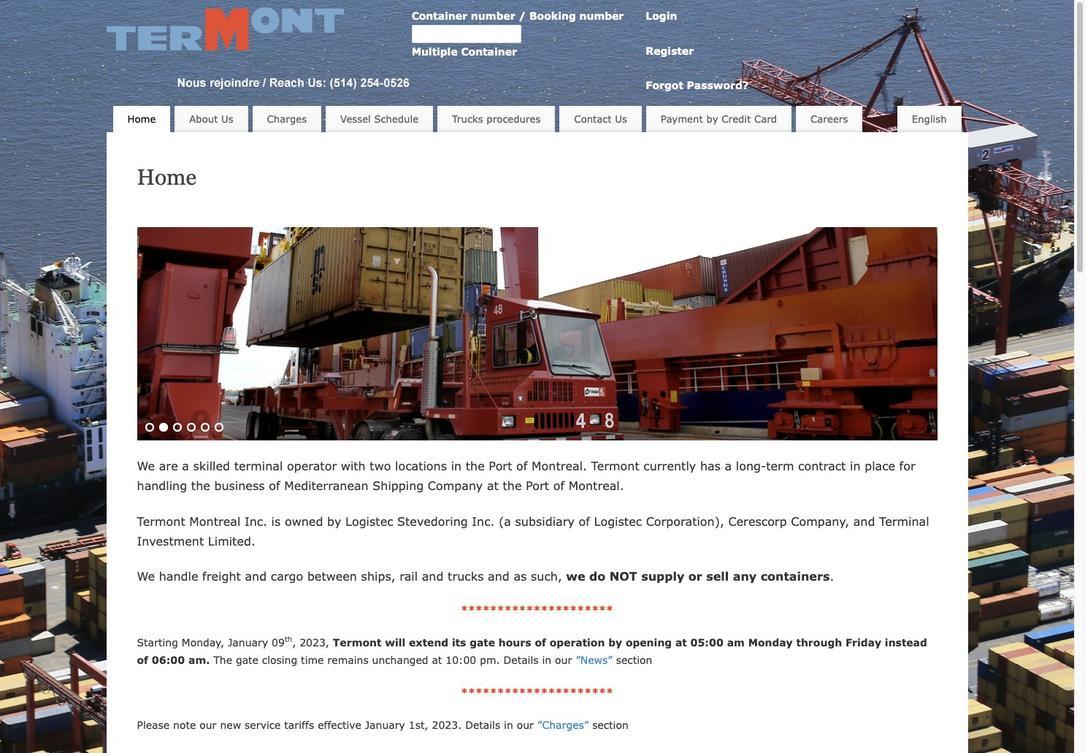 Task type: describe. For each thing, give the bounding box(es) containing it.
container number / booking number
[[412, 9, 624, 22]]

at inside "termont will extend its gate hours of operation by opening at 05:00 am monday through friday instead of 06:00 am."
[[676, 636, 687, 649]]

limited.
[[208, 534, 255, 548]]

company
[[428, 479, 483, 493]]

careers link
[[796, 106, 863, 132]]

password?
[[687, 79, 749, 91]]

has
[[700, 459, 721, 473]]

and left cargo
[[245, 569, 267, 583]]

place
[[865, 459, 896, 473]]

payment by credit card
[[661, 113, 777, 125]]

credit
[[722, 113, 751, 125]]

with
[[341, 459, 366, 473]]

we for we are a skilled terminal operator with two locations in the port of montreal. termont currently has a long-term contract in place for handling the business of mediterranean shipping company at the port of montreal.
[[137, 459, 155, 473]]

for
[[900, 459, 916, 473]]

sell
[[706, 569, 729, 583]]

am
[[727, 636, 745, 649]]

0 horizontal spatial details
[[465, 719, 501, 731]]

business
[[214, 479, 265, 493]]

we are a skilled terminal operator with two locations in the port of montreal. termont currently has a long-term contract in place for handling the business of mediterranean shipping company at the port of montreal.
[[137, 459, 916, 493]]

friday
[[846, 636, 882, 649]]

careers
[[811, 113, 848, 125]]

service
[[245, 719, 281, 731]]

by inside "termont will extend its gate hours of operation by opening at 05:00 am monday through friday instead of 06:00 am."
[[609, 636, 622, 649]]

2 number from the left
[[580, 9, 624, 22]]

1 horizontal spatial the
[[466, 459, 485, 473]]

do
[[589, 569, 606, 583]]

at inside we are a skilled terminal operator with two locations in the port of montreal. termont currently has a long-term contract in place for handling the business of mediterranean shipping company at the port of montreal.
[[487, 479, 499, 493]]

10:00
[[446, 654, 476, 666]]

effective
[[318, 719, 361, 731]]

terminal
[[234, 459, 283, 473]]

"charges"
[[538, 719, 589, 731]]

2 a from the left
[[725, 459, 732, 473]]

corporation),
[[646, 514, 724, 528]]

in up company
[[451, 459, 462, 473]]

note
[[173, 719, 196, 731]]

charges link
[[252, 106, 321, 132]]

about us
[[189, 113, 234, 125]]

charges
[[267, 113, 307, 125]]

0 vertical spatial section
[[616, 654, 653, 666]]

multiple container
[[412, 45, 517, 58]]

2 horizontal spatial our
[[555, 654, 572, 666]]

"news" link
[[576, 654, 613, 666]]

1 horizontal spatial our
[[517, 719, 534, 731]]

remains
[[327, 654, 369, 666]]

06:00
[[152, 654, 185, 666]]

register link
[[646, 44, 694, 57]]

multiple
[[412, 45, 458, 58]]

are
[[159, 459, 178, 473]]

termont image
[[106, 7, 344, 50]]

contract
[[798, 459, 846, 473]]

0 vertical spatial container
[[412, 9, 468, 22]]

1 vertical spatial container
[[461, 45, 517, 58]]

we handle freight and cargo between ships, rail and trucks and as such, we do not supply or sell any containers .
[[137, 569, 834, 583]]

2 inc. from the left
[[472, 514, 495, 528]]

contact us
[[574, 113, 627, 125]]

stevedoring
[[397, 514, 468, 528]]

termont for terminal
[[137, 514, 185, 528]]

its
[[452, 636, 466, 649]]

us for contact us
[[615, 113, 627, 125]]

0 horizontal spatial the
[[191, 479, 210, 493]]

"charges" link
[[538, 719, 589, 731]]

skilled
[[193, 459, 230, 473]]

procedures
[[487, 113, 541, 125]]

vessel schedule
[[340, 113, 419, 125]]

termont inside we are a skilled terminal operator with two locations in the port of montreal. termont currently has a long-term contract in place for handling the business of mediterranean shipping company at the port of montreal.
[[591, 459, 640, 473]]

1 vertical spatial home
[[137, 164, 197, 190]]

1 vertical spatial montreal.
[[569, 479, 624, 493]]

trucks procedures
[[452, 113, 541, 125]]

hours
[[499, 636, 531, 649]]

1 inc. from the left
[[245, 514, 267, 528]]

register
[[646, 44, 694, 57]]

2 horizontal spatial by
[[707, 113, 718, 125]]

us for about us
[[221, 113, 234, 125]]

in left the 'place'
[[850, 459, 861, 473]]

gate inside "termont will extend its gate hours of operation by opening at 05:00 am monday through friday instead of 06:00 am."
[[470, 636, 495, 649]]

freight
[[202, 569, 241, 583]]

vessel
[[340, 113, 371, 125]]

not
[[610, 569, 637, 583]]

payment by credit card link
[[646, 106, 792, 132]]

is
[[271, 514, 281, 528]]

termont will extend its gate hours of operation by opening at 05:00 am monday through friday instead of 06:00 am.
[[137, 636, 927, 666]]

january inside starting monday, january 09 th , 2023,
[[228, 636, 268, 649]]

please note our new service tariffs effective january 1st, 2023. details in our "charges" section
[[137, 719, 632, 731]]

will
[[385, 636, 406, 649]]

0 vertical spatial montreal.
[[532, 459, 587, 473]]

trucks procedures link
[[438, 106, 555, 132]]

1 number from the left
[[471, 9, 515, 22]]

2 ********************* from the top
[[461, 686, 614, 699]]

we for we handle freight and cargo between ships, rail and trucks and as such, we do not supply or sell any containers .
[[137, 569, 155, 583]]

0 horizontal spatial port
[[489, 459, 512, 473]]

banner containing container number / booking number
[[106, 7, 968, 149]]

2023.
[[432, 719, 462, 731]]

1 logistec from the left
[[346, 514, 393, 528]]

opening
[[626, 636, 672, 649]]

1 vertical spatial section
[[593, 719, 629, 731]]

any
[[733, 569, 757, 583]]

pm.
[[480, 654, 500, 666]]

1 horizontal spatial details
[[504, 654, 539, 666]]

in down operation
[[542, 654, 552, 666]]

payment
[[661, 113, 703, 125]]

th
[[285, 635, 292, 644]]

new
[[220, 719, 241, 731]]

as
[[514, 569, 527, 583]]

closing
[[262, 654, 297, 666]]

english link
[[898, 106, 962, 132]]

termont for of
[[333, 636, 382, 649]]

subsidiary
[[515, 514, 575, 528]]



Task type: locate. For each thing, give the bounding box(es) containing it.
number
[[471, 9, 515, 22], [580, 9, 624, 22]]

january
[[228, 636, 268, 649], [365, 719, 405, 731]]

please
[[137, 719, 170, 731]]

0 horizontal spatial january
[[228, 636, 268, 649]]

a right has
[[725, 459, 732, 473]]

term
[[766, 459, 794, 473]]

of inside "termont montreal inc. is owned by logistec stevedoring inc. (a subsidiary of logistec corporation), cerescorp company, and terminal investment limited."
[[579, 514, 590, 528]]

0 vertical spatial we
[[137, 459, 155, 473]]

forgot password?
[[646, 79, 749, 91]]

supply
[[641, 569, 685, 583]]

0 vertical spatial gate
[[470, 636, 495, 649]]

at down extend
[[432, 654, 442, 666]]

05:00
[[691, 636, 724, 649]]

banner
[[106, 7, 968, 149]]

our
[[555, 654, 572, 666], [200, 719, 217, 731], [517, 719, 534, 731]]

1 horizontal spatial inc.
[[472, 514, 495, 528]]

by inside "termont montreal inc. is owned by logistec stevedoring inc. (a subsidiary of logistec corporation), cerescorp company, and terminal investment limited."
[[327, 514, 341, 528]]

booking
[[530, 9, 576, 22]]

logistec up not
[[594, 514, 642, 528]]

we inside we are a skilled terminal operator with two locations in the port of montreal. termont currently has a long-term contract in place for handling the business of mediterranean shipping company at the port of montreal.
[[137, 459, 155, 473]]

am.
[[188, 654, 210, 666]]

1 us from the left
[[221, 113, 234, 125]]

such,
[[531, 569, 562, 583]]

inc. left 'is'
[[245, 514, 267, 528]]

0 vertical spatial by
[[707, 113, 718, 125]]

"news"
[[576, 654, 613, 666]]

and left terminal
[[854, 514, 875, 528]]

the up company
[[466, 459, 485, 473]]

handling
[[137, 479, 187, 493]]

termont up remains
[[333, 636, 382, 649]]

termont montreal inc. is owned by logistec stevedoring inc. (a subsidiary of logistec corporation), cerescorp company, and terminal investment limited.
[[137, 514, 930, 548]]

mediterranean
[[284, 479, 369, 493]]

0 horizontal spatial inc.
[[245, 514, 267, 528]]

1 ********************* from the top
[[461, 603, 614, 616]]

english
[[912, 113, 947, 125]]

the
[[213, 654, 232, 666]]

section right "charges" link
[[593, 719, 629, 731]]

None text field
[[412, 25, 521, 43]]

1 horizontal spatial by
[[609, 636, 622, 649]]

none text field inside banner
[[412, 25, 521, 43]]

2023,
[[300, 636, 329, 649]]

details down hours
[[504, 654, 539, 666]]

our left the "charges"
[[517, 719, 534, 731]]

.
[[830, 569, 834, 583]]

or
[[689, 569, 702, 583]]

0 horizontal spatial our
[[200, 719, 217, 731]]

between
[[307, 569, 357, 583]]

montreal
[[189, 514, 241, 528]]

the down skilled
[[191, 479, 210, 493]]

company,
[[791, 514, 850, 528]]

termont up investment
[[137, 514, 185, 528]]

2 logistec from the left
[[594, 514, 642, 528]]

vessel schedule link
[[326, 106, 433, 132]]

login
[[646, 9, 677, 22]]

we left are
[[137, 459, 155, 473]]

0 horizontal spatial us
[[221, 113, 234, 125]]

1 vertical spatial we
[[137, 569, 155, 583]]

at right company
[[487, 479, 499, 493]]

port up subsidiary
[[526, 479, 549, 493]]

operation
[[550, 636, 605, 649]]

handle
[[159, 569, 198, 583]]

1 horizontal spatial port
[[526, 479, 549, 493]]

the up (a
[[503, 479, 522, 493]]

of
[[517, 459, 528, 473], [269, 479, 280, 493], [554, 479, 565, 493], [579, 514, 590, 528], [535, 636, 546, 649], [137, 654, 148, 666]]

number right booking
[[580, 9, 624, 22]]

********************* down such,
[[461, 603, 614, 616]]

0 horizontal spatial termont
[[137, 514, 185, 528]]

locations
[[395, 459, 447, 473]]

container
[[412, 9, 468, 22], [461, 45, 517, 58]]

card
[[755, 113, 777, 125]]

0 horizontal spatial number
[[471, 9, 515, 22]]

trucks
[[448, 569, 484, 583]]

*********************
[[461, 603, 614, 616], [461, 686, 614, 699]]

1 vertical spatial port
[[526, 479, 549, 493]]

starting
[[137, 636, 178, 649]]

2 us from the left
[[615, 113, 627, 125]]

forgot
[[646, 79, 684, 91]]

2 horizontal spatial termont
[[591, 459, 640, 473]]

about
[[189, 113, 218, 125]]

1 horizontal spatial termont
[[333, 636, 382, 649]]

0 horizontal spatial by
[[327, 514, 341, 528]]

1 vertical spatial january
[[365, 719, 405, 731]]

0 vertical spatial january
[[228, 636, 268, 649]]

2 we from the top
[[137, 569, 155, 583]]

1 horizontal spatial logistec
[[594, 514, 642, 528]]

termont inside "termont montreal inc. is owned by logistec stevedoring inc. (a subsidiary of logistec corporation), cerescorp company, and terminal investment limited."
[[137, 514, 185, 528]]

0 horizontal spatial gate
[[236, 654, 259, 666]]

,
[[292, 636, 296, 649]]

and left as
[[488, 569, 510, 583]]

we left "handle"
[[137, 569, 155, 583]]

section
[[616, 654, 653, 666], [593, 719, 629, 731]]

january left 09 at the left bottom of the page
[[228, 636, 268, 649]]

2 vertical spatial by
[[609, 636, 622, 649]]

in left the "charges"
[[504, 719, 513, 731]]

2 horizontal spatial the
[[503, 479, 522, 493]]

login link
[[646, 9, 677, 22]]

1 vertical spatial gate
[[236, 654, 259, 666]]

container up multiple
[[412, 9, 468, 22]]

terminal
[[880, 514, 930, 528]]

dsc_0042 (2) 1200 image
[[137, 227, 938, 441]]

container down 'container number / booking number'
[[461, 45, 517, 58]]

1 vertical spatial at
[[676, 636, 687, 649]]

1 horizontal spatial january
[[365, 719, 405, 731]]

schedule
[[374, 113, 419, 125]]

1 vertical spatial details
[[465, 719, 501, 731]]

through
[[797, 636, 842, 649]]

extend
[[409, 636, 449, 649]]

2 horizontal spatial at
[[676, 636, 687, 649]]

1 vertical spatial termont
[[137, 514, 185, 528]]

and right rail
[[422, 569, 444, 583]]

and inside "termont montreal inc. is owned by logistec stevedoring inc. (a subsidiary of logistec corporation), cerescorp company, and terminal investment limited."
[[854, 514, 875, 528]]

the gate closing time remains unchanged at 10:00 pm. details in our "news" section
[[210, 654, 653, 666]]

0 horizontal spatial at
[[432, 654, 442, 666]]

********************* down "termont will extend its gate hours of operation by opening at 05:00 am monday through friday instead of 06:00 am."
[[461, 686, 614, 699]]

instead
[[885, 636, 927, 649]]

investment
[[137, 534, 204, 548]]

starting monday, january 09 th , 2023,
[[137, 635, 333, 649]]

1 horizontal spatial gate
[[470, 636, 495, 649]]

termont left currently
[[591, 459, 640, 473]]

by right owned
[[327, 514, 341, 528]]

monday
[[748, 636, 793, 649]]

home down home link
[[137, 164, 197, 190]]

1 vertical spatial *********************
[[461, 686, 614, 699]]

unchanged
[[372, 654, 428, 666]]

rail
[[400, 569, 418, 583]]

port up (a
[[489, 459, 512, 473]]

1 horizontal spatial at
[[487, 479, 499, 493]]

us right about
[[221, 113, 234, 125]]

currently
[[644, 459, 696, 473]]

january left 1st,
[[365, 719, 405, 731]]

containers
[[761, 569, 830, 583]]

0 horizontal spatial logistec
[[346, 514, 393, 528]]

at left 05:00
[[676, 636, 687, 649]]

0 vertical spatial port
[[489, 459, 512, 473]]

inc. left (a
[[472, 514, 495, 528]]

1st,
[[409, 719, 429, 731]]

1 horizontal spatial number
[[580, 9, 624, 22]]

2 vertical spatial at
[[432, 654, 442, 666]]

gate down starting monday, january 09 th , 2023,
[[236, 654, 259, 666]]

operator
[[287, 459, 337, 473]]

cargo
[[271, 569, 303, 583]]

home left about
[[127, 113, 156, 125]]

termont inside "termont will extend its gate hours of operation by opening at 05:00 am monday through friday instead of 06:00 am."
[[333, 636, 382, 649]]

number left "/"
[[471, 9, 515, 22]]

termont
[[591, 459, 640, 473], [137, 514, 185, 528], [333, 636, 382, 649]]

by left credit on the right top of the page
[[707, 113, 718, 125]]

long-
[[736, 459, 766, 473]]

multiple container link
[[412, 45, 517, 58]]

09
[[272, 636, 285, 649]]

logistec down shipping
[[346, 514, 393, 528]]

at
[[487, 479, 499, 493], [676, 636, 687, 649], [432, 654, 442, 666]]

our left new
[[200, 719, 217, 731]]

2 vertical spatial termont
[[333, 636, 382, 649]]

our down operation
[[555, 654, 572, 666]]

0 vertical spatial details
[[504, 654, 539, 666]]

0 vertical spatial *********************
[[461, 603, 614, 616]]

0 vertical spatial home
[[127, 113, 156, 125]]

1 a from the left
[[182, 459, 189, 473]]

1 horizontal spatial us
[[615, 113, 627, 125]]

1 horizontal spatial a
[[725, 459, 732, 473]]

0 vertical spatial termont
[[591, 459, 640, 473]]

1 vertical spatial by
[[327, 514, 341, 528]]

details right 2023.
[[465, 719, 501, 731]]

contact
[[574, 113, 612, 125]]

us right contact
[[615, 113, 627, 125]]

by up "news"
[[609, 636, 622, 649]]

section down "opening"
[[616, 654, 653, 666]]

contact us link
[[560, 106, 642, 132]]

1 we from the top
[[137, 459, 155, 473]]

a right are
[[182, 459, 189, 473]]

gate up pm.
[[470, 636, 495, 649]]

/
[[519, 9, 526, 22]]

home link
[[113, 106, 170, 132]]

owned
[[285, 514, 323, 528]]

0 vertical spatial at
[[487, 479, 499, 493]]

port
[[489, 459, 512, 473], [526, 479, 549, 493]]

and
[[854, 514, 875, 528], [245, 569, 267, 583], [422, 569, 444, 583], [488, 569, 510, 583]]

a
[[182, 459, 189, 473], [725, 459, 732, 473]]

0 horizontal spatial a
[[182, 459, 189, 473]]

in
[[451, 459, 462, 473], [850, 459, 861, 473], [542, 654, 552, 666], [504, 719, 513, 731]]



Task type: vqa. For each thing, say whether or not it's contained in the screenshot.
.
yes



